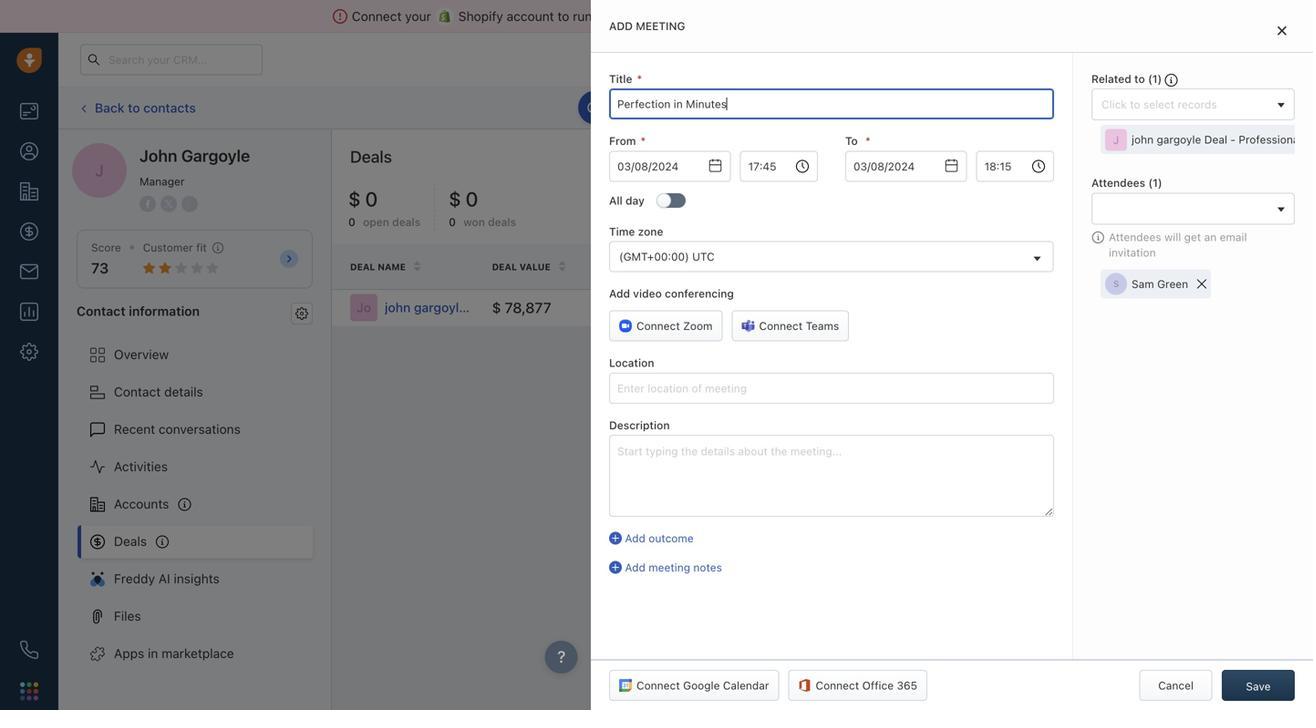 Task type: locate. For each thing, give the bounding box(es) containing it.
2 -- text field from the left
[[845, 151, 967, 182]]

deal left name
[[350, 262, 375, 272]]

( down send email icon
[[1148, 73, 1153, 85]]

meeting for add meeting
[[636, 20, 685, 32]]

1 vertical spatial in
[[148, 646, 158, 661]]

Start typing the details about the meeting... text field
[[609, 435, 1054, 517]]

-
[[1231, 133, 1236, 146]]

overview
[[114, 347, 169, 362]]

1 vertical spatial related
[[1096, 261, 1139, 272]]

deal left value
[[492, 262, 517, 272]]

deals inside $ 0 0 open deals
[[392, 216, 421, 229]]

score 73
[[91, 241, 121, 277]]

add video conferencing
[[609, 287, 734, 300]]

0 vertical spatial deal
[[1191, 102, 1213, 114]]

0 vertical spatial add deal
[[1168, 102, 1213, 114]]

1 right send email icon
[[1193, 47, 1198, 59]]

) left 1 'link'
[[1158, 73, 1162, 85]]

customer fit
[[143, 241, 207, 254]]

$ 78,877
[[492, 299, 551, 316]]

1 horizontal spatial your
[[596, 9, 622, 24]]

None text field
[[740, 151, 818, 182]]

related for related to ( 1 )
[[1092, 73, 1132, 85]]

1 vertical spatial 1
[[1153, 73, 1158, 85]]

0 vertical spatial related
[[1092, 73, 1132, 85]]

deals for $ 0 0 open deals
[[392, 216, 421, 229]]

email
[[1220, 231, 1247, 243]]

deals up $ 0 0 open deals
[[350, 147, 392, 166]]

add right run
[[609, 20, 633, 32]]

time
[[609, 225, 635, 238]]

se
[[1305, 133, 1313, 146]]

insights
[[174, 571, 220, 586]]

connect inside button
[[759, 320, 803, 333]]

expected close date
[[945, 262, 1056, 272]]

related down "invitation"
[[1096, 261, 1139, 272]]

1 vertical spatial add deal button
[[1212, 148, 1295, 179]]

deal for deal stage
[[643, 262, 668, 272]]

professional
[[1239, 133, 1302, 146]]

in
[[897, 53, 905, 65], [148, 646, 158, 661]]

value
[[520, 262, 551, 272]]

dialog containing add meeting
[[591, 0, 1313, 710]]

your right run
[[596, 9, 622, 24]]

related inside tab panel
[[1092, 73, 1132, 85]]

0 horizontal spatial deals
[[392, 216, 421, 229]]

deal for deal name
[[350, 262, 375, 272]]

add deal down professional at top
[[1240, 157, 1285, 170]]

freddy
[[114, 571, 155, 586]]

$ up deal name
[[348, 187, 361, 211]]

deals right open
[[392, 216, 421, 229]]

your left shopify
[[405, 9, 431, 24]]

notes
[[693, 561, 722, 574]]

trial
[[850, 53, 868, 65]]

updates
[[605, 101, 648, 114]]

0 vertical spatial meeting
[[636, 20, 685, 32]]

add deal button up gargoyle
[[1140, 93, 1222, 124]]

click
[[702, 101, 728, 114], [794, 303, 819, 316]]

deal
[[1191, 102, 1213, 114], [1263, 157, 1285, 170]]

1 vertical spatial click
[[794, 303, 819, 316]]

connect google calendar button
[[609, 670, 779, 701]]

attendees
[[1092, 177, 1146, 189], [1109, 231, 1161, 243]]

invitation
[[1109, 246, 1156, 259]]

from
[[799, 9, 827, 24]]

your
[[405, 9, 431, 24], [596, 9, 622, 24]]

0 vertical spatial )
[[1158, 73, 1162, 85]]

1 down john
[[1153, 177, 1158, 189]]

deal up john gargoyle deal - professional se
[[1191, 102, 1213, 114]]

(gmt+00:00)
[[619, 250, 689, 263]]

to up teams
[[822, 303, 833, 316]]

1
[[1193, 47, 1198, 59], [1153, 73, 1158, 85], [1153, 177, 1158, 189]]

tab panel containing add meeting
[[591, 0, 1313, 710]]

days
[[922, 53, 944, 65]]

contact up 'recent'
[[114, 384, 161, 400]]

1 horizontal spatial click
[[794, 303, 819, 316]]

to right call
[[731, 101, 741, 114]]

-- text field for to
[[845, 151, 967, 182]]

)
[[1158, 73, 1162, 85], [1158, 177, 1163, 189]]

zone
[[638, 225, 663, 238]]

updates available. click to refresh. link
[[578, 91, 793, 125]]

ends
[[871, 53, 894, 65]]

0 vertical spatial 1
[[1193, 47, 1198, 59]]

dialog
[[591, 0, 1313, 710]]

add deal button down professional at top
[[1212, 148, 1295, 179]]

connect zoom button
[[609, 311, 723, 342]]

meeting
[[636, 20, 685, 32], [649, 561, 690, 574]]

0 vertical spatial contact
[[77, 303, 126, 319]]

shopify account to run your sales, marketing and support from the crm.
[[459, 9, 885, 24]]

connect teams
[[759, 320, 839, 333]]

1 link
[[1174, 44, 1205, 75]]

1 vertical spatial )
[[1158, 177, 1163, 189]]

email button
[[601, 93, 666, 124]]

available.
[[651, 101, 699, 114]]

deals up freddy
[[114, 534, 147, 549]]

0 horizontal spatial in
[[148, 646, 158, 661]]

location
[[609, 357, 654, 370]]

call link
[[675, 93, 731, 124]]

customer
[[143, 241, 193, 254]]

related up activities in the right of the page
[[1092, 73, 1132, 85]]

0 vertical spatial attendees
[[1092, 177, 1146, 189]]

0 vertical spatial (
[[1148, 73, 1153, 85]]

$ left 78,877
[[492, 299, 501, 316]]

to
[[558, 9, 569, 24], [1135, 73, 1145, 85], [128, 100, 140, 115], [731, 101, 741, 114], [822, 303, 833, 316]]

0 horizontal spatial deals
[[114, 534, 147, 549]]

Title text field
[[609, 89, 1054, 120]]

1 horizontal spatial deal
[[1263, 157, 1285, 170]]

2 horizontal spatial $
[[492, 299, 501, 316]]

$ inside $ 0 0 open deals
[[348, 187, 361, 211]]

-- text field up day
[[609, 151, 731, 182]]

0 up the won
[[466, 187, 478, 211]]

0 horizontal spatial your
[[405, 9, 431, 24]]

explore
[[979, 53, 1018, 66]]

cancel
[[1158, 679, 1194, 692]]

1 horizontal spatial add deal
[[1240, 157, 1285, 170]]

-- text field for from
[[609, 151, 731, 182]]

1 vertical spatial (
[[1149, 177, 1153, 189]]

open
[[363, 216, 389, 229]]

your trial ends in 21 days
[[825, 53, 944, 65]]

john
[[1132, 133, 1154, 146]]

None text field
[[976, 151, 1054, 182]]

updates available. click to refresh.
[[605, 101, 784, 114]]

apps
[[114, 646, 144, 661]]

close
[[998, 262, 1029, 272]]

1 vertical spatial add deal
[[1240, 157, 1285, 170]]

-- text field
[[609, 151, 731, 182], [845, 151, 967, 182]]

deal inside tab panel
[[1205, 133, 1228, 146]]

1 horizontal spatial -- text field
[[845, 151, 967, 182]]

1 deals from the left
[[392, 216, 421, 229]]

2 deals from the left
[[488, 216, 516, 229]]

tab panel
[[591, 0, 1313, 710]]

to
[[845, 135, 858, 147]]

back to contacts link
[[77, 94, 197, 122]]

0 horizontal spatial $
[[348, 187, 361, 211]]

) down gargoyle
[[1158, 177, 1163, 189]]

phone element
[[11, 632, 47, 668]]

1 vertical spatial deals
[[114, 534, 147, 549]]

1 horizontal spatial $
[[449, 187, 461, 211]]

sales
[[1027, 102, 1054, 114]]

1 down send email icon
[[1153, 73, 1158, 85]]

add deal up gargoyle
[[1168, 102, 1213, 114]]

contact details
[[114, 384, 203, 400]]

attendees up "invitation"
[[1109, 231, 1161, 243]]

save
[[1246, 680, 1271, 693]]

video
[[633, 287, 662, 300]]

1 your from the left
[[405, 9, 431, 24]]

in left 21
[[897, 53, 905, 65]]

(
[[1148, 73, 1153, 85], [1149, 177, 1153, 189]]

$ right $ 0 0 open deals
[[449, 187, 461, 211]]

(gmt+00:00) utc
[[619, 250, 715, 263]]

title
[[609, 73, 632, 85]]

deal up video
[[643, 262, 668, 272]]

connect zoom
[[637, 320, 713, 333]]

freddy ai insights
[[114, 571, 220, 586]]

send email image
[[1143, 54, 1155, 66]]

connect for connect office 365
[[816, 679, 859, 692]]

1 vertical spatial meeting
[[649, 561, 690, 574]]

to down send email icon
[[1135, 73, 1145, 85]]

connect teams button
[[732, 311, 849, 342]]

1 vertical spatial contact
[[114, 384, 161, 400]]

in right apps
[[148, 646, 158, 661]]

attendees for attendees ( 1 )
[[1092, 177, 1146, 189]]

close image
[[1278, 26, 1287, 36]]

ai
[[159, 571, 170, 586]]

1 horizontal spatial deals
[[350, 147, 392, 166]]

date
[[1032, 262, 1056, 272]]

deals inside $ 0 0 won deals
[[488, 216, 516, 229]]

deals
[[350, 147, 392, 166], [114, 534, 147, 549]]

0 horizontal spatial -- text field
[[609, 151, 731, 182]]

1 horizontal spatial in
[[897, 53, 905, 65]]

0 horizontal spatial click
[[702, 101, 728, 114]]

contact down 73 button
[[77, 303, 126, 319]]

deals right the won
[[488, 216, 516, 229]]

j
[[1113, 134, 1119, 146]]

1 -- text field from the left
[[609, 151, 731, 182]]

( down john
[[1149, 177, 1153, 189]]

information
[[129, 303, 200, 319]]

-- text field down to
[[845, 151, 967, 182]]

2 vertical spatial 1
[[1153, 177, 1158, 189]]

to inside tab panel
[[1135, 73, 1145, 85]]

deal down professional at top
[[1263, 157, 1285, 170]]

cancel button
[[1140, 670, 1213, 701]]

deal left -
[[1205, 133, 1228, 146]]

add left the outcome
[[625, 532, 646, 545]]

2 your from the left
[[596, 9, 622, 24]]

0 horizontal spatial add deal
[[1168, 102, 1213, 114]]

related
[[1092, 73, 1132, 85], [1096, 261, 1139, 272]]

deals
[[392, 216, 421, 229], [488, 216, 516, 229]]

0 vertical spatial deals
[[350, 147, 392, 166]]

to right back
[[128, 100, 140, 115]]

freshworks switcher image
[[20, 682, 38, 701]]

0 vertical spatial in
[[897, 53, 905, 65]]

1 vertical spatial attendees
[[1109, 231, 1161, 243]]

to inside 'link'
[[128, 100, 140, 115]]

1 horizontal spatial deals
[[488, 216, 516, 229]]

from
[[609, 135, 636, 147]]

connect
[[352, 9, 402, 24], [637, 320, 680, 333], [759, 320, 803, 333], [637, 679, 680, 692], [816, 679, 859, 692]]

connect for connect your
[[352, 9, 402, 24]]

attendees inside attendees will get an email invitation
[[1109, 231, 1161, 243]]

to for click to add
[[822, 303, 833, 316]]

$ inside $ 0 0 won deals
[[449, 187, 461, 211]]

attendees down j
[[1092, 177, 1146, 189]]

teams
[[806, 320, 839, 333]]

call
[[702, 102, 722, 114]]



Task type: describe. For each thing, give the bounding box(es) containing it.
back to contacts
[[95, 100, 196, 115]]

(gmt+00:00) utc link
[[610, 242, 1053, 271]]

description
[[609, 419, 670, 432]]

1 inside 'link'
[[1193, 47, 1198, 59]]

to for back to contacts
[[128, 100, 140, 115]]

conversations
[[159, 422, 241, 437]]

to left run
[[558, 9, 569, 24]]

add up gargoyle
[[1168, 102, 1188, 114]]

78,877
[[505, 299, 551, 316]]

won
[[463, 216, 485, 229]]

2 ) from the top
[[1158, 177, 1163, 189]]

marketing
[[662, 9, 721, 24]]

$ for $ 0 0 open deals
[[348, 187, 361, 211]]

sales,
[[625, 9, 659, 24]]

will
[[1165, 231, 1181, 243]]

0 horizontal spatial deal
[[1191, 102, 1213, 114]]

stage
[[670, 262, 702, 272]]

contact information
[[77, 303, 200, 319]]

sales activities button up j
[[999, 93, 1140, 124]]

$ for $ 0 0 won deals
[[449, 187, 461, 211]]

connect office 365 button
[[788, 670, 928, 701]]

products
[[794, 261, 847, 272]]

call button
[[675, 93, 731, 124]]

connect your
[[352, 9, 431, 24]]

0 left open
[[348, 216, 355, 229]]

2 ( from the top
[[1149, 177, 1153, 189]]

john gargoyle deal - professional se
[[1132, 133, 1313, 146]]

1 ( from the top
[[1148, 73, 1153, 85]]

related for related contact
[[1096, 261, 1139, 272]]

the
[[830, 9, 849, 24]]

contact for contact details
[[114, 384, 161, 400]]

connect for connect google calendar
[[637, 679, 680, 692]]

account
[[507, 9, 554, 24]]

sam green
[[1132, 278, 1188, 291]]

utc
[[692, 250, 715, 263]]

recent conversations
[[114, 422, 241, 437]]

all
[[609, 194, 623, 207]]

connect for connect zoom
[[637, 320, 680, 333]]

email
[[628, 102, 656, 114]]

add
[[836, 303, 855, 316]]

attendees ( 1 )
[[1092, 177, 1163, 189]]

0 vertical spatial click
[[702, 101, 728, 114]]

run
[[573, 9, 592, 24]]

connect office 365
[[816, 679, 917, 692]]

Click to select records search field
[[1097, 95, 1271, 114]]

calendar
[[723, 679, 769, 692]]

contact
[[1141, 261, 1187, 272]]

$ 0 0 won deals
[[449, 187, 516, 229]]

recent
[[114, 422, 155, 437]]

zoom
[[683, 320, 713, 333]]

0 left the won
[[449, 216, 456, 229]]

add down professional at top
[[1240, 157, 1260, 170]]

your
[[825, 53, 847, 65]]

1 ) from the top
[[1158, 73, 1162, 85]]

add left video
[[609, 287, 630, 300]]

all day
[[609, 194, 645, 207]]

related contact
[[1096, 261, 1187, 272]]

back
[[95, 100, 125, 115]]

connect for connect teams
[[759, 320, 803, 333]]

mng settings image
[[295, 307, 308, 320]]

name
[[378, 262, 406, 272]]

sam
[[1132, 278, 1154, 291]]

office
[[862, 679, 894, 692]]

john
[[140, 146, 177, 166]]

contact for contact information
[[77, 303, 126, 319]]

outcome
[[649, 532, 694, 545]]

shopify
[[459, 9, 503, 24]]

deal for deal value
[[492, 262, 517, 272]]

365
[[897, 679, 917, 692]]

plans
[[1021, 53, 1050, 66]]

apps in marketplace
[[114, 646, 234, 661]]

deal name
[[350, 262, 406, 272]]

files
[[114, 609, 141, 624]]

add meeting
[[609, 20, 685, 32]]

google
[[683, 679, 720, 692]]

deals for $ 0 0 won deals
[[488, 216, 516, 229]]

deal value
[[492, 262, 551, 272]]

manager
[[140, 175, 185, 188]]

gargoyle
[[1157, 133, 1201, 146]]

marketplace
[[162, 646, 234, 661]]

refresh.
[[744, 101, 784, 114]]

meeting for add meeting notes
[[649, 561, 690, 574]]

gargoyle
[[181, 146, 250, 166]]

$ for $ 78,877
[[492, 299, 501, 316]]

time zone
[[609, 225, 663, 238]]

add outcome
[[625, 532, 694, 545]]

0 up open
[[365, 187, 378, 211]]

add meeting notes
[[625, 561, 722, 574]]

add down add outcome
[[625, 561, 646, 574]]

an
[[1204, 231, 1217, 243]]

fit
[[196, 241, 207, 254]]

discovery
[[643, 301, 694, 314]]

explore plans link
[[969, 48, 1060, 70]]

phone image
[[20, 641, 38, 659]]

sales activities button down plans
[[999, 93, 1131, 124]]

1 vertical spatial deal
[[1263, 157, 1285, 170]]

john gargoyle
[[140, 146, 250, 166]]

support
[[750, 9, 796, 24]]

conferencing
[[665, 287, 734, 300]]

Location text field
[[609, 373, 1054, 404]]

0 vertical spatial add deal button
[[1140, 93, 1222, 124]]

green
[[1157, 278, 1188, 291]]

expected
[[945, 262, 995, 272]]

Search your CRM... text field
[[80, 44, 263, 75]]

attendees will get an email invitation
[[1109, 231, 1247, 259]]

to for related to ( 1 )
[[1135, 73, 1145, 85]]

attendees for attendees will get an email invitation
[[1109, 231, 1161, 243]]



Task type: vqa. For each thing, say whether or not it's contained in the screenshot.
the leftmost $
yes



